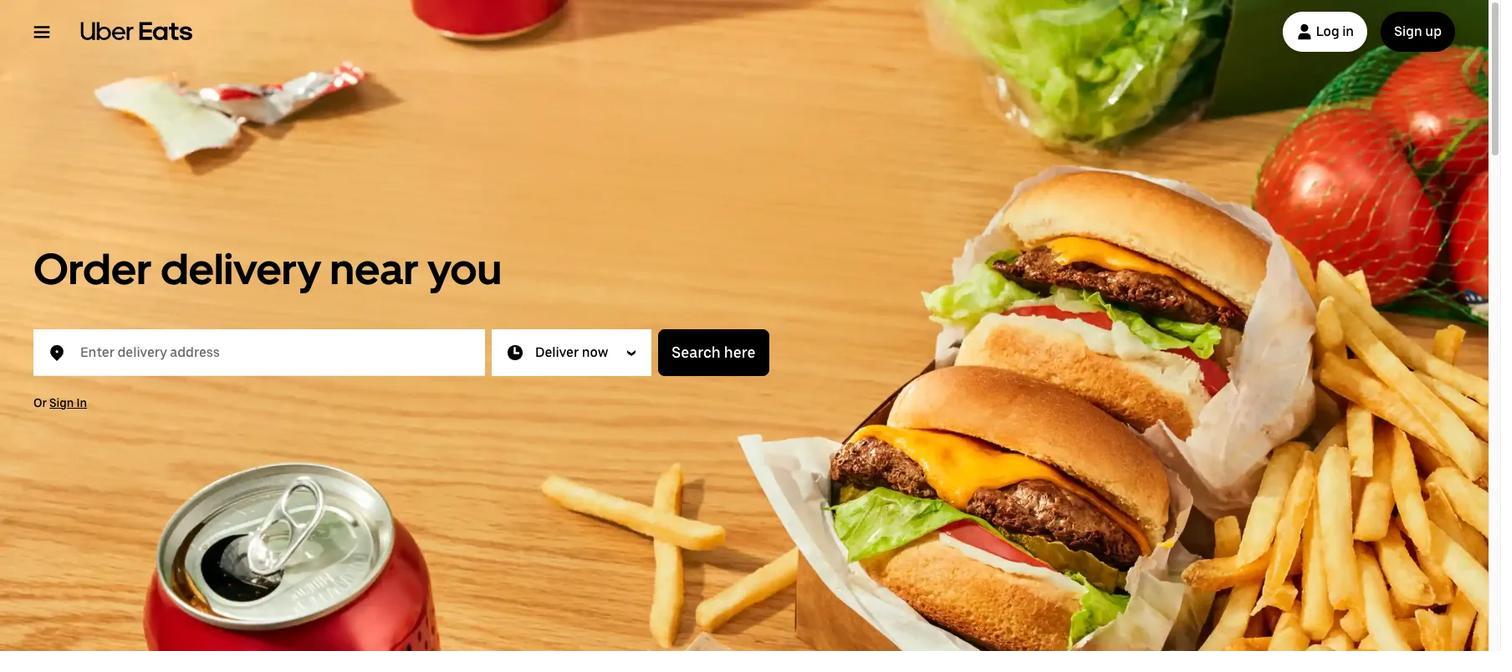 Task type: locate. For each thing, give the bounding box(es) containing it.
here
[[724, 343, 756, 361]]

1 vertical spatial sign
[[49, 396, 74, 409]]

sign left in
[[49, 396, 74, 409]]

1 horizontal spatial sign
[[1395, 23, 1423, 39]]

sign left up
[[1395, 23, 1423, 39]]

log
[[1316, 23, 1340, 39]]

sign up
[[1395, 23, 1442, 39]]

order delivery near you
[[33, 242, 502, 295]]

delivery
[[161, 242, 321, 295]]

sign in link
[[49, 396, 87, 409]]

Enter delivery address text field
[[80, 336, 465, 369]]

uber eats home image
[[80, 22, 192, 42]]

sign
[[1395, 23, 1423, 39], [49, 396, 74, 409]]

deliver now
[[535, 344, 608, 360]]



Task type: vqa. For each thing, say whether or not it's contained in the screenshot.
Log
yes



Task type: describe. For each thing, give the bounding box(es) containing it.
search here
[[672, 343, 756, 361]]

log in
[[1316, 23, 1354, 39]]

0 horizontal spatial sign
[[49, 396, 74, 409]]

or sign in
[[33, 396, 87, 409]]

search
[[672, 343, 721, 361]]

in
[[1343, 23, 1354, 39]]

deliver
[[535, 344, 579, 360]]

up
[[1426, 23, 1442, 39]]

now
[[582, 344, 608, 360]]

search here button
[[659, 329, 769, 376]]

deliver now button
[[492, 329, 652, 376]]

log in link
[[1283, 12, 1368, 52]]

0 vertical spatial sign
[[1395, 23, 1423, 39]]

or
[[33, 396, 47, 409]]

you
[[428, 242, 502, 295]]

near
[[330, 242, 419, 295]]

in
[[77, 396, 87, 409]]

main navigation menu image
[[33, 23, 50, 40]]

order
[[33, 242, 152, 295]]

sign up link
[[1381, 12, 1456, 52]]

when image
[[505, 343, 525, 363]]



